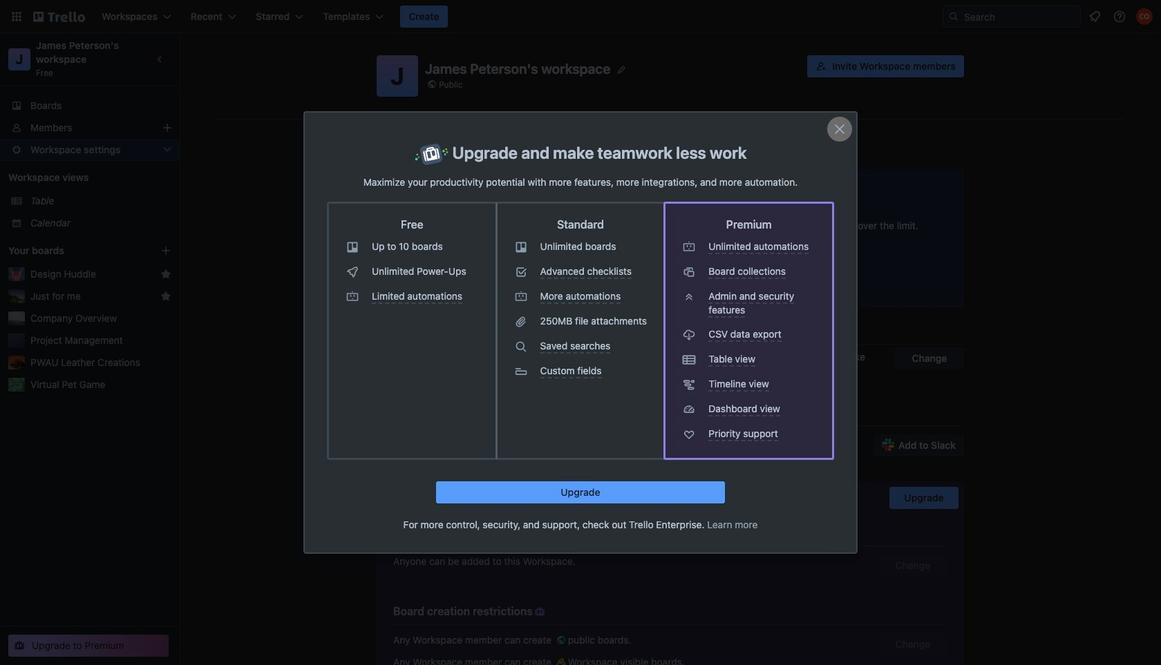 Task type: locate. For each thing, give the bounding box(es) containing it.
open information menu image
[[1113, 10, 1127, 24]]

christina overa (christinaovera) image
[[1137, 8, 1153, 25]]

sm image
[[533, 606, 547, 619], [554, 634, 568, 648], [554, 656, 568, 666]]

1 vertical spatial starred icon image
[[160, 291, 171, 302]]

starred icon image
[[160, 269, 171, 280], [160, 291, 171, 302]]

0 vertical spatial starred icon image
[[160, 269, 171, 280]]

1 starred icon image from the top
[[160, 269, 171, 280]]

2 vertical spatial sm image
[[554, 656, 568, 666]]

1 vertical spatial sm image
[[554, 634, 568, 648]]

search image
[[949, 11, 960, 22]]



Task type: describe. For each thing, give the bounding box(es) containing it.
your boards with 6 items element
[[8, 243, 140, 259]]

primary element
[[0, 0, 1161, 33]]

workspace navigation collapse icon image
[[151, 50, 170, 69]]

close image
[[832, 121, 848, 137]]

2 starred icon image from the top
[[160, 291, 171, 302]]

add board image
[[160, 245, 171, 256]]

briefcase image
[[414, 143, 449, 166]]

0 notifications image
[[1087, 8, 1103, 25]]

0 vertical spatial sm image
[[533, 606, 547, 619]]

Search field
[[960, 7, 1081, 26]]

sm image
[[583, 527, 597, 541]]



Task type: vqa. For each thing, say whether or not it's contained in the screenshot.
1st starred icon from the bottom
yes



